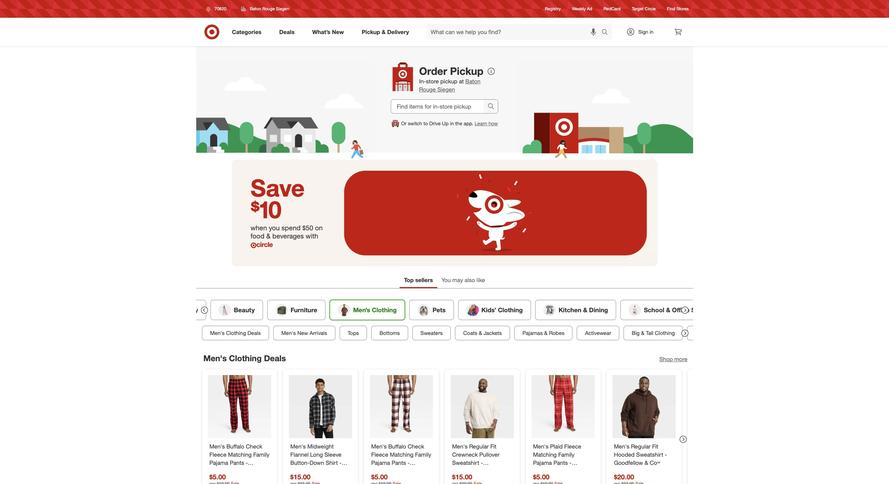 Task type: describe. For each thing, give the bounding box(es) containing it.
$10
[[251, 195, 282, 224]]

pants for red
[[230, 459, 244, 466]]

shop
[[660, 356, 673, 363]]

- inside men's buffalo check fleece matching family pajama pants - wondershop™ black
[[408, 459, 410, 466]]

clothing right tall
[[655, 330, 675, 337]]

registry link
[[545, 6, 561, 12]]

sweaters
[[421, 330, 443, 337]]

or switch to drive up in the app. learn how
[[401, 120, 498, 126]]

how
[[489, 120, 498, 126]]

baton inside dropdown button
[[250, 6, 261, 11]]

pickup & delivery link
[[356, 24, 418, 40]]

midweight
[[307, 443, 334, 450]]

app.
[[464, 120, 474, 126]]

men's for men's buffalo check fleece matching family pajama pants - wondershop™ black link
[[371, 443, 387, 450]]

goodfellow inside men's regular fit hooded sweatshirt - goodfellow & co™
[[614, 459, 643, 466]]

pajama for men's buffalo check fleece matching family pajama pants - wondershop™ red
[[209, 459, 228, 466]]

top
[[404, 277, 414, 284]]

up
[[442, 120, 449, 126]]

matching for red
[[228, 451, 252, 458]]

baton rouge siegen button
[[237, 2, 294, 15]]

jackets
[[484, 330, 502, 337]]

men's for men's midweight flannel long sleeve button-down shirt - goodfellow & co™ link
[[290, 443, 306, 450]]

plaid
[[550, 443, 563, 450]]

in-
[[420, 78, 426, 85]]

men's buffalo check fleece matching family pajama pants - wondershop™ red
[[209, 443, 270, 475]]

tall
[[646, 330, 654, 337]]

men's regular fit hooded sweatshirt - goodfellow & co™
[[614, 443, 667, 466]]

shop more
[[660, 356, 688, 363]]

red inside men's plaid fleece matching family pajama pants - wondershop™ red
[[570, 468, 581, 475]]

target
[[632, 6, 644, 12]]

men's plaid fleece matching family pajama pants - wondershop™ red
[[533, 443, 582, 475]]

target circle
[[632, 6, 656, 12]]

matching inside men's plaid fleece matching family pajama pants - wondershop™ red
[[533, 451, 557, 458]]

new for what's
[[332, 28, 344, 35]]

tops button
[[340, 326, 367, 341]]

sign in
[[639, 29, 654, 35]]

supplies
[[692, 306, 717, 314]]

you may also like link
[[438, 274, 490, 288]]

clothing right kids'
[[498, 306, 523, 314]]

furniture
[[291, 306, 317, 314]]

& inside men's regular fit hooded sweatshirt - goodfellow & co™
[[645, 459, 649, 466]]

learn how button
[[475, 120, 498, 127]]

fleece for men's buffalo check fleece matching family pajama pants - wondershop™ black
[[371, 451, 388, 458]]

pants inside men's plaid fleece matching family pajama pants - wondershop™ red
[[554, 459, 568, 466]]

order pickup
[[420, 65, 484, 77]]

weekly ad
[[573, 6, 593, 12]]

& inside "men's regular fit crewneck pullover sweatshirt - goodfellow & co™"
[[483, 468, 487, 475]]

store
[[426, 78, 439, 85]]

- inside "men's regular fit crewneck pullover sweatshirt - goodfellow & co™"
[[481, 459, 483, 466]]

men's buffalo check fleece matching family pajama pants - wondershop™ red link
[[209, 443, 270, 475]]

men's midweight flannel long sleeve button-down shirt - goodfellow & co™ link
[[290, 443, 351, 475]]

black
[[408, 468, 422, 475]]

men's midweight flannel long sleeve button-down shirt - goodfellow & co™
[[290, 443, 342, 475]]

1 vertical spatial baton
[[466, 78, 481, 85]]

$15.00 for men's midweight flannel long sleeve button-down shirt - goodfellow & co™
[[290, 473, 311, 481]]

family for black
[[415, 451, 432, 458]]

coats
[[463, 330, 478, 337]]

save
[[251, 174, 305, 202]]

school
[[644, 306, 665, 314]]

fit for $20.00
[[653, 443, 659, 450]]

registry
[[545, 6, 561, 12]]

tops
[[348, 330, 359, 337]]

find stores
[[668, 6, 689, 12]]

pajama for men's buffalo check fleece matching family pajama pants - wondershop™ black
[[371, 459, 390, 466]]

men's regular fit crewneck pullover sweatshirt - goodfellow & co™ link
[[452, 443, 513, 475]]

delivery
[[388, 28, 409, 35]]

pants for black
[[392, 459, 406, 466]]

what's
[[312, 28, 331, 35]]

regular for $15.00
[[469, 443, 489, 450]]

pajamas & robes button
[[515, 326, 573, 341]]

co™ inside men's regular fit hooded sweatshirt - goodfellow & co™
[[650, 459, 660, 466]]

1 vertical spatial men's clothing deals
[[203, 353, 286, 363]]

kitchen
[[559, 306, 582, 314]]

rouge inside dropdown button
[[263, 6, 275, 11]]

deals inside 'link'
[[279, 28, 295, 35]]

family inside men's plaid fleece matching family pajama pants - wondershop™ red
[[559, 451, 575, 458]]

what's new
[[312, 28, 344, 35]]

men's for men's regular fit hooded sweatshirt - goodfellow & co™ link
[[614, 443, 630, 450]]

check for men's buffalo check fleece matching family pajama pants - wondershop™ red
[[246, 443, 262, 450]]

you may also like
[[442, 277, 485, 284]]

search
[[599, 29, 616, 36]]

find
[[668, 6, 676, 12]]

in-store pickup at
[[420, 78, 466, 85]]

find stores link
[[668, 6, 689, 12]]

button-
[[290, 459, 310, 466]]

coats & jackets button
[[455, 326, 510, 341]]

kitchen & dining button
[[535, 300, 617, 320]]

men's new arrivals button
[[273, 326, 335, 341]]

beauty button
[[210, 300, 263, 320]]

& inside the 'pajamas & robes' button
[[544, 330, 548, 337]]

beverages
[[273, 232, 304, 240]]

men's buffalo check fleece matching family pajama pants - wondershop™ black
[[371, 443, 432, 475]]

sweatshirt inside men's regular fit hooded sweatshirt - goodfellow & co™
[[637, 451, 664, 458]]

drive
[[430, 120, 441, 126]]

family for red
[[253, 451, 270, 458]]

long
[[310, 451, 323, 458]]

& inside when you spend $50 on food & beverages with circle
[[266, 232, 271, 240]]

redcard
[[604, 6, 621, 12]]

at
[[459, 78, 464, 85]]

70820 button
[[202, 2, 234, 15]]

school & office supplies
[[644, 306, 717, 314]]

- inside men's plaid fleece matching family pajama pants - wondershop™ red
[[570, 459, 572, 466]]

men's
[[353, 306, 370, 314]]

shop more button
[[660, 355, 688, 364]]

wondershop™ for men's buffalo check fleece matching family pajama pants - wondershop™ black
[[371, 468, 407, 475]]

robes
[[549, 330, 565, 337]]

big & tall clothing
[[632, 330, 675, 337]]

check for men's buffalo check fleece matching family pajama pants - wondershop™ black
[[408, 443, 424, 450]]

shirt
[[326, 459, 338, 466]]

1 vertical spatial baton rouge siegen
[[420, 78, 481, 93]]

target circle link
[[632, 6, 656, 12]]

- inside men's buffalo check fleece matching family pajama pants - wondershop™ red
[[246, 459, 248, 466]]

bottoms button
[[371, 326, 408, 341]]

co™ inside men's midweight flannel long sleeve button-down shirt - goodfellow & co™
[[326, 468, 336, 475]]

& inside big & tall clothing button
[[641, 330, 645, 337]]

& inside school & office supplies button
[[666, 306, 671, 314]]

deals link
[[273, 24, 304, 40]]

siegen inside baton rouge siegen
[[438, 86, 455, 93]]

to
[[424, 120, 428, 126]]

men's for men's plaid fleece matching family pajama pants - wondershop™ red link
[[533, 443, 549, 450]]



Task type: locate. For each thing, give the bounding box(es) containing it.
weekly
[[573, 6, 586, 12]]

1 horizontal spatial pants
[[392, 459, 406, 466]]

matching inside men's buffalo check fleece matching family pajama pants - wondershop™ black
[[390, 451, 414, 458]]

in right up
[[450, 120, 454, 126]]

2 pants from the left
[[392, 459, 406, 466]]

$50
[[303, 224, 313, 232]]

0 horizontal spatial red
[[246, 468, 257, 475]]

rouge up deals 'link'
[[263, 6, 275, 11]]

0 horizontal spatial check
[[246, 443, 262, 450]]

with
[[306, 232, 318, 240]]

1 buffalo from the left
[[226, 443, 244, 450]]

0 vertical spatial siegen
[[276, 6, 289, 11]]

$15.00 down crewneck
[[452, 473, 473, 481]]

co™
[[650, 459, 660, 466], [326, 468, 336, 475], [488, 468, 498, 475]]

deals
[[279, 28, 295, 35], [247, 330, 261, 337], [264, 353, 286, 363]]

-
[[665, 451, 667, 458], [246, 459, 248, 466], [340, 459, 342, 466], [408, 459, 410, 466], [481, 459, 483, 466], [570, 459, 572, 466]]

1 horizontal spatial check
[[408, 443, 424, 450]]

wondershop™ inside men's buffalo check fleece matching family pajama pants - wondershop™ black
[[371, 468, 407, 475]]

new left arrivals
[[297, 330, 308, 337]]

2 wondershop™ from the left
[[371, 468, 407, 475]]

men's regular fit crewneck pullover sweatshirt - goodfellow & co™ image
[[451, 375, 514, 439], [451, 375, 514, 439]]

wondershop™
[[209, 468, 245, 475], [371, 468, 407, 475], [533, 468, 569, 475]]

1 horizontal spatial $15.00
[[452, 473, 473, 481]]

men's clothing deals inside button
[[210, 330, 261, 337]]

goodfellow down button-
[[290, 468, 319, 475]]

0 horizontal spatial fit
[[491, 443, 497, 450]]

$15.00 down button-
[[290, 473, 311, 481]]

1 horizontal spatial pajama
[[371, 459, 390, 466]]

men's clothing deals down men's clothing deals button
[[203, 353, 286, 363]]

top sellers
[[404, 277, 433, 284]]

family inside men's buffalo check fleece matching family pajama pants - wondershop™ black
[[415, 451, 432, 458]]

arrivals
[[310, 330, 327, 337]]

1 horizontal spatial fleece
[[371, 451, 388, 458]]

baton rouge siegen up deals 'link'
[[250, 6, 289, 11]]

1 regular from the left
[[469, 443, 489, 450]]

men's regular fit crewneck pullover sweatshirt - goodfellow & co™
[[452, 443, 500, 475]]

men's for the men's regular fit crewneck pullover sweatshirt - goodfellow & co™ link
[[452, 443, 468, 450]]

1 matching from the left
[[228, 451, 252, 458]]

1 $15.00 from the left
[[290, 473, 311, 481]]

2 horizontal spatial goodfellow
[[614, 459, 643, 466]]

2 horizontal spatial pajama
[[533, 459, 552, 466]]

1 horizontal spatial siegen
[[438, 86, 455, 93]]

you
[[269, 224, 280, 232]]

men's buffalo check fleece matching family pajama pants - wondershop™ black link
[[371, 443, 432, 475]]

wondershop™ inside men's buffalo check fleece matching family pajama pants - wondershop™ red
[[209, 468, 245, 475]]

men's clothing
[[353, 306, 397, 314]]

or
[[401, 120, 407, 126]]

men's inside men's buffalo check fleece matching family pajama pants - wondershop™ black
[[371, 443, 387, 450]]

down
[[310, 459, 324, 466]]

wondershop™ for men's buffalo check fleece matching family pajama pants - wondershop™ red
[[209, 468, 245, 475]]

fit for $15.00
[[491, 443, 497, 450]]

0 horizontal spatial regular
[[469, 443, 489, 450]]

0 horizontal spatial wondershop™
[[209, 468, 245, 475]]

weekly ad link
[[573, 6, 593, 12]]

baton right at
[[466, 78, 481, 85]]

beauty
[[234, 306, 255, 314]]

family
[[253, 451, 270, 458], [415, 451, 432, 458], [559, 451, 575, 458]]

1 horizontal spatial rouge
[[420, 86, 436, 93]]

sweatshirt down crewneck
[[452, 459, 479, 466]]

men's clothing deals
[[210, 330, 261, 337], [203, 353, 286, 363]]

new right what's
[[332, 28, 344, 35]]

0 horizontal spatial pajama
[[209, 459, 228, 466]]

2 fit from the left
[[653, 443, 659, 450]]

stores
[[677, 6, 689, 12]]

men's for 'men's buffalo check fleece matching family pajama pants - wondershop™ red' link
[[209, 443, 225, 450]]

2 regular from the left
[[631, 443, 651, 450]]

men's inside men's buffalo check fleece matching family pajama pants - wondershop™ red
[[209, 443, 225, 450]]

1 horizontal spatial new
[[332, 28, 344, 35]]

0 horizontal spatial family
[[253, 451, 270, 458]]

$15.00 for men's regular fit crewneck pullover sweatshirt - goodfellow & co™
[[452, 473, 473, 481]]

sweatshirt right hooded
[[637, 451, 664, 458]]

more
[[675, 356, 688, 363]]

men's inside men's clothing deals button
[[210, 330, 225, 337]]

- inside men's midweight flannel long sleeve button-down shirt - goodfellow & co™
[[340, 459, 342, 466]]

deals inside button
[[247, 330, 261, 337]]

1 horizontal spatial wondershop™
[[371, 468, 407, 475]]

0 horizontal spatial siegen
[[276, 6, 289, 11]]

men's for men's clothing deals button
[[210, 330, 225, 337]]

- inside men's regular fit hooded sweatshirt - goodfellow & co™
[[665, 451, 667, 458]]

goodfellow down hooded
[[614, 459, 643, 466]]

learn
[[475, 120, 488, 126]]

pants inside men's buffalo check fleece matching family pajama pants - wondershop™ red
[[230, 459, 244, 466]]

baby button
[[160, 300, 206, 320]]

2 matching from the left
[[390, 451, 414, 458]]

rouge
[[263, 6, 275, 11], [420, 86, 436, 93]]

men's inside men's plaid fleece matching family pajama pants - wondershop™ red
[[533, 443, 549, 450]]

check inside men's buffalo check fleece matching family pajama pants - wondershop™ red
[[246, 443, 262, 450]]

2 horizontal spatial fleece
[[565, 443, 582, 450]]

0 horizontal spatial pickup
[[362, 28, 380, 35]]

2 $5.00 from the left
[[371, 473, 388, 481]]

goodfellow inside men's midweight flannel long sleeve button-down shirt - goodfellow & co™
[[290, 468, 319, 475]]

sweatshirt inside "men's regular fit crewneck pullover sweatshirt - goodfellow & co™"
[[452, 459, 479, 466]]

goodfellow down crewneck
[[452, 468, 481, 475]]

1 horizontal spatial baton rouge siegen
[[420, 78, 481, 93]]

3 pants from the left
[[554, 459, 568, 466]]

regular for $20.00
[[631, 443, 651, 450]]

pickup left 'delivery'
[[362, 28, 380, 35]]

Find items for in-store pickup search field
[[391, 100, 484, 113]]

men's buffalo check fleece matching family pajama pants - wondershop™ red image
[[208, 375, 271, 439], [208, 375, 271, 439]]

1 family from the left
[[253, 451, 270, 458]]

0 vertical spatial new
[[332, 28, 344, 35]]

men's inside "men's regular fit crewneck pullover sweatshirt - goodfellow & co™"
[[452, 443, 468, 450]]

fleece inside men's buffalo check fleece matching family pajama pants - wondershop™ black
[[371, 451, 388, 458]]

fleece for men's buffalo check fleece matching family pajama pants - wondershop™ red
[[209, 451, 226, 458]]

2 check from the left
[[408, 443, 424, 450]]

circle
[[645, 6, 656, 12]]

sweaters button
[[412, 326, 451, 341]]

1 fit from the left
[[491, 443, 497, 450]]

search button
[[599, 24, 616, 41]]

also
[[465, 277, 475, 284]]

bottoms
[[380, 330, 400, 337]]

$5.00 for men's buffalo check fleece matching family pajama pants - wondershop™ black
[[371, 473, 388, 481]]

pets button
[[409, 300, 454, 320]]

2 horizontal spatial $5.00
[[533, 473, 550, 481]]

1 horizontal spatial goodfellow
[[452, 468, 481, 475]]

categories
[[232, 28, 262, 35]]

order
[[420, 65, 448, 77]]

on
[[315, 224, 323, 232]]

0 horizontal spatial goodfellow
[[290, 468, 319, 475]]

baton rouge siegen
[[250, 6, 289, 11], [420, 78, 481, 93]]

clothing
[[372, 306, 397, 314], [498, 306, 523, 314], [226, 330, 246, 337], [655, 330, 675, 337], [229, 353, 262, 363]]

1 horizontal spatial red
[[570, 468, 581, 475]]

What can we help you find? suggestions appear below search field
[[427, 24, 604, 40]]

1 pajama from the left
[[209, 459, 228, 466]]

kitchen & dining
[[559, 306, 608, 314]]

1 vertical spatial deals
[[247, 330, 261, 337]]

regular up hooded
[[631, 443, 651, 450]]

2 vertical spatial deals
[[264, 353, 286, 363]]

pajama inside men's plaid fleece matching family pajama pants - wondershop™ red
[[533, 459, 552, 466]]

red inside men's buffalo check fleece matching family pajama pants - wondershop™ red
[[246, 468, 257, 475]]

& inside kitchen & dining 'button'
[[583, 306, 588, 314]]

1 horizontal spatial matching
[[390, 451, 414, 458]]

pajama inside men's buffalo check fleece matching family pajama pants - wondershop™ black
[[371, 459, 390, 466]]

1 horizontal spatial sweatshirt
[[637, 451, 664, 458]]

2 $15.00 from the left
[[452, 473, 473, 481]]

what's new link
[[306, 24, 353, 40]]

redcard link
[[604, 6, 621, 12]]

1 vertical spatial pickup
[[450, 65, 484, 77]]

0 horizontal spatial baton rouge siegen
[[250, 6, 289, 11]]

0 horizontal spatial pants
[[230, 459, 244, 466]]

1 horizontal spatial baton
[[466, 78, 481, 85]]

0 vertical spatial baton rouge siegen
[[250, 6, 289, 11]]

pajama inside men's buffalo check fleece matching family pajama pants - wondershop™ red
[[209, 459, 228, 466]]

1 vertical spatial new
[[297, 330, 308, 337]]

2 pajama from the left
[[371, 459, 390, 466]]

0 horizontal spatial co™
[[326, 468, 336, 475]]

school & office supplies button
[[621, 300, 725, 320]]

0 vertical spatial deals
[[279, 28, 295, 35]]

3 $5.00 from the left
[[533, 473, 550, 481]]

buffalo for black
[[388, 443, 406, 450]]

clothing down men's clothing deals button
[[229, 353, 262, 363]]

check inside men's buffalo check fleece matching family pajama pants - wondershop™ black
[[408, 443, 424, 450]]

baton rouge siegen inside dropdown button
[[250, 6, 289, 11]]

2 horizontal spatial matching
[[533, 451, 557, 458]]

big
[[632, 330, 640, 337]]

clothing down 'beauty' "button"
[[226, 330, 246, 337]]

fleece inside men's buffalo check fleece matching family pajama pants - wondershop™ red
[[209, 451, 226, 458]]

men's regular fit hooded sweatshirt - goodfellow & co™ link
[[614, 443, 675, 467]]

men's inside men's new arrivals button
[[281, 330, 296, 337]]

0 vertical spatial rouge
[[263, 6, 275, 11]]

2 horizontal spatial wondershop™
[[533, 468, 569, 475]]

flannel
[[290, 451, 309, 458]]

$5.00 for men's plaid fleece matching family pajama pants - wondershop™ red
[[533, 473, 550, 481]]

men's plaid fleece matching family pajama pants - wondershop™ red image
[[532, 375, 595, 439], [532, 375, 595, 439]]

buffalo inside men's buffalo check fleece matching family pajama pants - wondershop™ red
[[226, 443, 244, 450]]

pajamas & robes
[[523, 330, 565, 337]]

fleece inside men's plaid fleece matching family pajama pants - wondershop™ red
[[565, 443, 582, 450]]

2 horizontal spatial pants
[[554, 459, 568, 466]]

70820
[[215, 6, 227, 11]]

1 check from the left
[[246, 443, 262, 450]]

buffalo for red
[[226, 443, 244, 450]]

co™ inside "men's regular fit crewneck pullover sweatshirt - goodfellow & co™"
[[488, 468, 498, 475]]

0 vertical spatial baton
[[250, 6, 261, 11]]

$5.00 for men's buffalo check fleece matching family pajama pants - wondershop™ red
[[209, 473, 226, 481]]

1 vertical spatial rouge
[[420, 86, 436, 93]]

sign in link
[[621, 24, 665, 40]]

fleece
[[565, 443, 582, 450], [209, 451, 226, 458], [371, 451, 388, 458]]

regular inside men's regular fit hooded sweatshirt - goodfellow & co™
[[631, 443, 651, 450]]

0 vertical spatial sweatshirt
[[637, 451, 664, 458]]

baby
[[183, 306, 198, 314]]

wondershop™ inside men's plaid fleece matching family pajama pants - wondershop™ red
[[533, 468, 569, 475]]

regular inside "men's regular fit crewneck pullover sweatshirt - goodfellow & co™"
[[469, 443, 489, 450]]

regular
[[469, 443, 489, 450], [631, 443, 651, 450]]

coats & jackets
[[463, 330, 502, 337]]

men's midweight flannel long sleeve button-down shirt - goodfellow & co™ image
[[289, 375, 352, 439], [289, 375, 352, 439]]

pullover
[[480, 451, 500, 458]]

0 horizontal spatial sweatshirt
[[452, 459, 479, 466]]

pickup up at
[[450, 65, 484, 77]]

buffalo inside men's buffalo check fleece matching family pajama pants - wondershop™ black
[[388, 443, 406, 450]]

1 horizontal spatial pickup
[[450, 65, 484, 77]]

siegen up deals 'link'
[[276, 6, 289, 11]]

men's clothing button
[[330, 300, 405, 320]]

0 horizontal spatial in
[[450, 120, 454, 126]]

matching for black
[[390, 451, 414, 458]]

in right sign
[[650, 29, 654, 35]]

1 horizontal spatial family
[[415, 451, 432, 458]]

1 horizontal spatial regular
[[631, 443, 651, 450]]

switch
[[408, 120, 422, 126]]

& inside pickup & delivery link
[[382, 28, 386, 35]]

rouge down in- at the top
[[420, 86, 436, 93]]

crewneck
[[452, 451, 478, 458]]

1 wondershop™ from the left
[[209, 468, 245, 475]]

goodfellow inside "men's regular fit crewneck pullover sweatshirt - goodfellow & co™"
[[452, 468, 481, 475]]

dining
[[589, 306, 608, 314]]

1 vertical spatial siegen
[[438, 86, 455, 93]]

sign
[[639, 29, 649, 35]]

1 horizontal spatial co™
[[488, 468, 498, 475]]

family inside men's buffalo check fleece matching family pajama pants - wondershop™ red
[[253, 451, 270, 458]]

pants inside men's buffalo check fleece matching family pajama pants - wondershop™ black
[[392, 459, 406, 466]]

0 horizontal spatial fleece
[[209, 451, 226, 458]]

baton up categories link
[[250, 6, 261, 11]]

1 $5.00 from the left
[[209, 473, 226, 481]]

1 horizontal spatial buffalo
[[388, 443, 406, 450]]

men's clothing deals down 'beauty' "button"
[[210, 330, 261, 337]]

& inside coats & jackets button
[[479, 330, 482, 337]]

2 family from the left
[[415, 451, 432, 458]]

0 horizontal spatial $5.00
[[209, 473, 226, 481]]

0 horizontal spatial rouge
[[263, 6, 275, 11]]

sweatshirt
[[637, 451, 664, 458], [452, 459, 479, 466]]

when
[[251, 224, 267, 232]]

kids'
[[482, 306, 496, 314]]

men's inside men's midweight flannel long sleeve button-down shirt - goodfellow & co™
[[290, 443, 306, 450]]

0 horizontal spatial buffalo
[[226, 443, 244, 450]]

new inside button
[[297, 330, 308, 337]]

3 family from the left
[[559, 451, 575, 458]]

matching inside men's buffalo check fleece matching family pajama pants - wondershop™ red
[[228, 451, 252, 458]]

2 horizontal spatial family
[[559, 451, 575, 458]]

buffalo
[[226, 443, 244, 450], [388, 443, 406, 450]]

1 horizontal spatial fit
[[653, 443, 659, 450]]

2 horizontal spatial co™
[[650, 459, 660, 466]]

0 vertical spatial in
[[650, 29, 654, 35]]

activewear
[[585, 330, 611, 337]]

1 red from the left
[[246, 468, 257, 475]]

ad
[[587, 6, 593, 12]]

0 horizontal spatial $15.00
[[290, 473, 311, 481]]

new
[[332, 28, 344, 35], [297, 330, 308, 337]]

big & tall clothing button
[[624, 326, 683, 341]]

siegen inside dropdown button
[[276, 6, 289, 11]]

baton rouge siegen down order pickup
[[420, 78, 481, 93]]

0 horizontal spatial baton
[[250, 6, 261, 11]]

clothing right men's
[[372, 306, 397, 314]]

food
[[251, 232, 265, 240]]

pets
[[433, 306, 446, 314]]

0 horizontal spatial new
[[297, 330, 308, 337]]

1 vertical spatial in
[[450, 120, 454, 126]]

siegen down "pickup"
[[438, 86, 455, 93]]

fit inside "men's regular fit crewneck pullover sweatshirt - goodfellow & co™"
[[491, 443, 497, 450]]

1 horizontal spatial $5.00
[[371, 473, 388, 481]]

2 buffalo from the left
[[388, 443, 406, 450]]

regular up pullover
[[469, 443, 489, 450]]

0 horizontal spatial matching
[[228, 451, 252, 458]]

1 pants from the left
[[230, 459, 244, 466]]

men's for men's new arrivals button
[[281, 330, 296, 337]]

men's regular fit hooded sweatshirt - goodfellow & co™ image
[[613, 375, 676, 439], [613, 375, 676, 439]]

new for men's
[[297, 330, 308, 337]]

2 red from the left
[[570, 468, 581, 475]]

3 matching from the left
[[533, 451, 557, 458]]

fit inside men's regular fit hooded sweatshirt - goodfellow & co™
[[653, 443, 659, 450]]

& inside men's midweight flannel long sleeve button-down shirt - goodfellow & co™
[[321, 468, 325, 475]]

men's inside men's regular fit hooded sweatshirt - goodfellow & co™
[[614, 443, 630, 450]]

categories link
[[226, 24, 271, 40]]

activewear button
[[577, 326, 620, 341]]

0 vertical spatial pickup
[[362, 28, 380, 35]]

siegen
[[276, 6, 289, 11], [438, 86, 455, 93]]

0 vertical spatial men's clothing deals
[[210, 330, 261, 337]]

1 horizontal spatial in
[[650, 29, 654, 35]]

1 vertical spatial sweatshirt
[[452, 459, 479, 466]]

3 pajama from the left
[[533, 459, 552, 466]]

men's buffalo check fleece matching family pajama pants - wondershop™ black image
[[370, 375, 433, 439], [370, 375, 433, 439]]

3 wondershop™ from the left
[[533, 468, 569, 475]]



Task type: vqa. For each thing, say whether or not it's contained in the screenshot.


